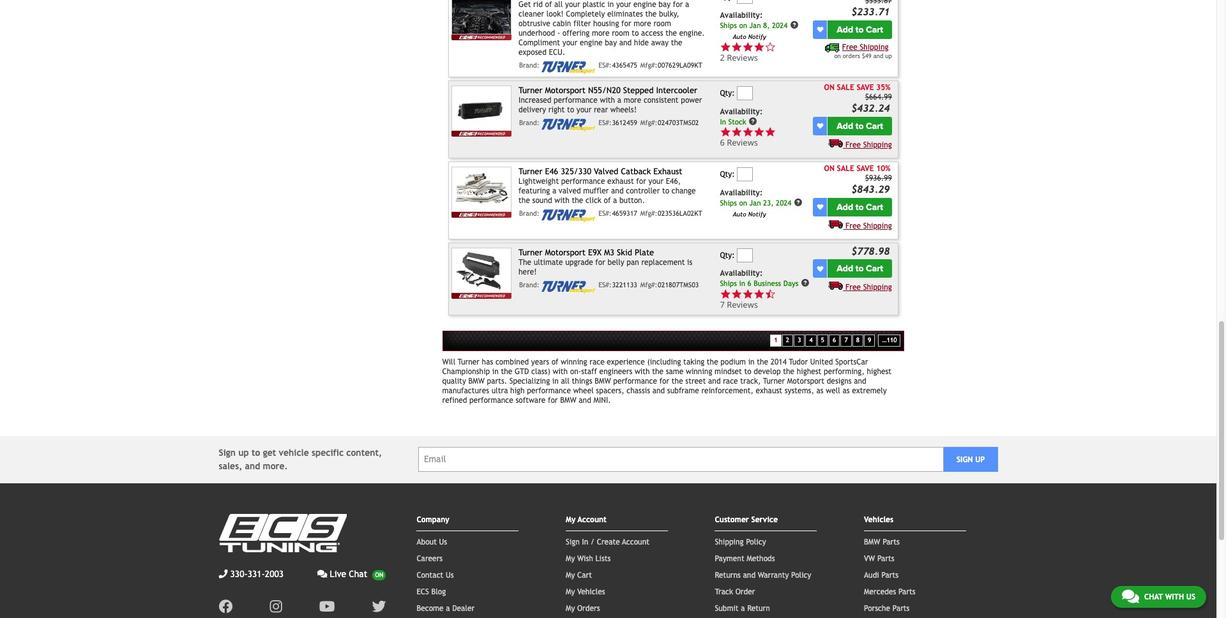 Task type: locate. For each thing, give the bounding box(es) containing it.
on left 8,
[[739, 21, 747, 30]]

0 vertical spatial reviews
[[727, 52, 758, 64]]

2024 inside availability: ships on jan 8, 2024
[[772, 21, 788, 30]]

es#4365475 - 007629la09kt - turner motorsport e9x cowl delete kit - get rid of all your plastic in your engine bay for a cleaner look! completely eliminates the bulky, obtrusive cabin filter housing for more room underhood - offering more room to access the engine. compliment your engine bay and hide away the exposed ecu. - turner motorsport - bmw image
[[452, 0, 512, 35]]

qty: for 7
[[720, 251, 735, 260]]

2 7 reviews link from the top
[[720, 299, 776, 310]]

1 add to wish list image from the top
[[817, 123, 824, 129]]

0 horizontal spatial 2
[[720, 52, 725, 64]]

availability: inside availability: ships on jan 8, 2024
[[720, 11, 763, 20]]

comments image inside chat with us link
[[1122, 589, 1139, 604]]

0 vertical spatial us
[[439, 538, 447, 547]]

1 horizontal spatial in
[[720, 117, 726, 126]]

room
[[654, 19, 671, 28], [612, 29, 630, 37]]

up inside button
[[975, 455, 985, 464]]

ecs tuning recommends this product. image
[[452, 35, 512, 40], [452, 131, 512, 137], [452, 212, 512, 218], [452, 293, 512, 299]]

availability: inside availability: ships in 6 business days
[[720, 269, 763, 278]]

on inside on sale save 35% $664.99 $432.24
[[824, 83, 835, 92]]

6 for 6 reviews
[[720, 137, 725, 148]]

in for availability:
[[720, 117, 726, 126]]

7 down availability: ships in 6 business days
[[720, 299, 725, 310]]

tudor
[[789, 358, 808, 366]]

brand: down 'sound'
[[519, 210, 540, 217]]

-
[[557, 29, 560, 37]]

motorsport for 6
[[545, 86, 586, 95]]

ships inside availability: ships on jan 23, 2024
[[720, 198, 737, 207]]

1 vertical spatial vehicles
[[577, 587, 605, 596]]

2 add to cart button from the top
[[828, 117, 892, 135]]

es#:
[[599, 61, 612, 69], [599, 119, 612, 127], [599, 210, 612, 217], [599, 281, 612, 289]]

2 vertical spatial question sign image
[[801, 279, 810, 288]]

my cart link
[[566, 571, 592, 580]]

add to wish list image for 1st add to cart button from the bottom
[[817, 266, 824, 272]]

on for $843.29
[[824, 164, 835, 173]]

become a dealer link
[[417, 604, 475, 613]]

cart for second add to cart button from the bottom of the page
[[866, 202, 883, 212]]

7 reviews link for star icon underneath availability: ships in 6 business days
[[720, 299, 776, 310]]

35%
[[876, 83, 891, 92]]

0 horizontal spatial highest
[[797, 367, 822, 376]]

us for about us
[[439, 538, 447, 547]]

and inside free shipping on orders $49 and up
[[874, 52, 884, 59]]

1 save from the top
[[857, 83, 874, 92]]

returns and warranty policy link
[[715, 571, 811, 580]]

4 es#: from the top
[[599, 281, 612, 289]]

free shipping image
[[829, 138, 843, 147]]

turner for turner e46 325/330 valved catback exhaust
[[519, 167, 543, 176]]

motorsport up systems,
[[787, 377, 825, 386]]

1 my from the top
[[566, 515, 576, 524]]

3
[[798, 337, 801, 344]]

0 vertical spatial add to wish list image
[[817, 123, 824, 129]]

sale
[[837, 83, 854, 92], [837, 164, 854, 173]]

0 vertical spatial in
[[720, 117, 726, 126]]

1 free shipping from the top
[[846, 140, 892, 149]]

motorsport up the upgrade at the left top of page
[[545, 248, 586, 257]]

availability: for $233.71
[[720, 11, 763, 20]]

add to cart down $432.24
[[837, 120, 883, 131]]

4 add to cart button from the top
[[828, 260, 892, 278]]

and up reinforcement,
[[708, 377, 721, 386]]

vw
[[864, 554, 875, 563]]

1 vertical spatial qty:
[[720, 170, 735, 179]]

add to cart button down $233.71
[[828, 20, 892, 39]]

1 horizontal spatial vehicles
[[864, 515, 894, 524]]

consistent
[[644, 96, 679, 105]]

save inside on sale save 10% $936.99 $843.29
[[857, 164, 874, 173]]

1 vertical spatial exhaust
[[756, 386, 782, 395]]

motorsport inside turner motorsport n55/n20 stepped intercooler increased performance with a more consistent power delivery right to your rear wheels!
[[545, 86, 586, 95]]

develop
[[754, 367, 781, 376]]

track order
[[715, 587, 755, 596]]

qty: down 6 reviews
[[720, 170, 735, 179]]

on inside free shipping on orders $49 and up
[[834, 52, 841, 59]]

0 horizontal spatial in
[[582, 538, 588, 547]]

with inside "turner e46 325/330 valved catback exhaust lightweight performance exhaust for your e46, featuring a valved muffler and controller to change the sound with the click of a button."
[[555, 196, 570, 205]]

1 vertical spatial auto notify
[[733, 211, 766, 218]]

7 for 7 reviews
[[720, 299, 725, 310]]

race up staff
[[590, 358, 605, 366]]

2 vertical spatial motorsport
[[787, 377, 825, 386]]

ships
[[720, 21, 737, 30], [720, 198, 737, 207], [720, 279, 737, 288]]

mfg#: for skid
[[640, 281, 658, 289]]

2 horizontal spatial up
[[975, 455, 985, 464]]

3 es#: from the top
[[599, 210, 612, 217]]

to right right
[[567, 106, 574, 115]]

save for $432.24
[[857, 83, 874, 92]]

for up controller
[[636, 177, 646, 186]]

sale inside on sale save 10% $936.99 $843.29
[[837, 164, 854, 173]]

1 vertical spatial of
[[604, 196, 611, 205]]

0 vertical spatial auto notify
[[733, 33, 766, 40]]

4 mfg#: from the top
[[640, 281, 658, 289]]

2 vertical spatial more
[[624, 96, 641, 105]]

1 add from the top
[[837, 24, 853, 35]]

0 vertical spatial on
[[824, 83, 835, 92]]

2 for 2 reviews
[[720, 52, 725, 64]]

1 jan from the top
[[750, 21, 761, 30]]

twitter logo image
[[372, 600, 386, 614]]

mfg#: right 3221133
[[640, 281, 658, 289]]

my up my wish lists link
[[566, 515, 576, 524]]

1 qty: from the top
[[720, 89, 735, 98]]

add to cart for first add to cart button from the top
[[837, 24, 883, 35]]

vehicles
[[864, 515, 894, 524], [577, 587, 605, 596]]

2 ecs tuning recommends this product. image from the top
[[452, 131, 512, 137]]

0 vertical spatial sale
[[837, 83, 854, 92]]

1 horizontal spatial as
[[843, 386, 850, 395]]

6 reviews link down availability: in stock
[[720, 126, 811, 148]]

0 horizontal spatial engine
[[580, 38, 603, 47]]

sale inside on sale save 35% $664.99 $432.24
[[837, 83, 854, 92]]

ships up 7 reviews
[[720, 279, 737, 288]]

ecs tuning recommends this product. image for $664.99
[[452, 131, 512, 137]]

2 vertical spatial qty:
[[720, 251, 735, 260]]

is
[[687, 258, 693, 267]]

2 vertical spatial on
[[739, 198, 747, 207]]

0 vertical spatial room
[[654, 19, 671, 28]]

turner motorsport - corporate logo image
[[542, 61, 596, 74], [542, 119, 596, 132], [542, 210, 596, 222], [542, 281, 596, 294]]

1 horizontal spatial account
[[622, 538, 650, 547]]

of inside "turner e46 325/330 valved catback exhaust lightweight performance exhaust for your e46, featuring a valved muffler and controller to change the sound with the click of a button."
[[604, 196, 611, 205]]

sign for sign in / create account
[[566, 538, 580, 547]]

free shipping image
[[825, 43, 840, 52], [829, 219, 843, 228], [829, 281, 843, 290]]

1 ecs tuning recommends this product. image from the top
[[452, 35, 512, 40]]

2 add from the top
[[837, 120, 853, 131]]

2 sale from the top
[[837, 164, 854, 173]]

notify down 23,
[[748, 211, 766, 218]]

of
[[545, 0, 552, 9], [604, 196, 611, 205], [552, 358, 559, 366]]

comments image left chat with us at the right bottom of the page
[[1122, 589, 1139, 604]]

0 horizontal spatial account
[[578, 515, 607, 524]]

cart for 2nd add to cart button from the top
[[866, 120, 883, 131]]

bmw up spacers,
[[595, 377, 611, 386]]

highest up the extremely
[[867, 367, 892, 376]]

1 vertical spatial 2
[[786, 337, 789, 344]]

motorsport up right
[[545, 86, 586, 95]]

7
[[720, 299, 725, 310], [845, 337, 848, 344]]

exhaust inside "turner e46 325/330 valved catback exhaust lightweight performance exhaust for your e46, featuring a valved muffler and controller to change the sound with the click of a button."
[[607, 177, 634, 186]]

2 on from the top
[[824, 164, 835, 173]]

availability: up stock
[[720, 107, 763, 116]]

1 vertical spatial comments image
[[1122, 589, 1139, 604]]

1 auto notify from the top
[[733, 33, 766, 40]]

contact us link
[[417, 571, 454, 580]]

0 vertical spatial motorsport
[[545, 86, 586, 95]]

in inside availability: ships in 6 business days
[[739, 279, 745, 288]]

notify down 8,
[[748, 33, 766, 40]]

1 vertical spatial race
[[723, 377, 738, 386]]

1 ships from the top
[[720, 21, 737, 30]]

1 vertical spatial 7
[[845, 337, 848, 344]]

motorsport
[[545, 86, 586, 95], [545, 248, 586, 257], [787, 377, 825, 386]]

2 as from the left
[[843, 386, 850, 395]]

1 vertical spatial on
[[824, 164, 835, 173]]

0 horizontal spatial 7
[[720, 299, 725, 310]]

brand: for turner e46 325/330 valved catback exhaust
[[519, 210, 540, 217]]

to inside sign up to get vehicle specific content, sales, and more.
[[252, 448, 260, 458]]

2 ships from the top
[[720, 198, 737, 207]]

1 horizontal spatial up
[[885, 52, 892, 59]]

1 vertical spatial 2024
[[776, 198, 792, 207]]

1 7 reviews link from the top
[[720, 288, 811, 310]]

engine up eliminates
[[634, 0, 656, 9]]

availability: down 6 reviews
[[720, 188, 763, 197]]

as down designs
[[843, 386, 850, 395]]

1 horizontal spatial engine
[[634, 0, 656, 9]]

availability: ships on jan 8, 2024
[[720, 11, 788, 30]]

porsche parts
[[864, 604, 910, 613]]

1 as from the left
[[817, 386, 824, 395]]

cart for 1st add to cart button from the bottom
[[866, 263, 883, 274]]

the down featuring
[[519, 196, 530, 205]]

3 my from the top
[[566, 571, 575, 580]]

your down exhaust
[[649, 177, 664, 186]]

2 save from the top
[[857, 164, 874, 173]]

to left get
[[252, 448, 260, 458]]

2 horizontal spatial 6
[[833, 337, 836, 344]]

my vehicles
[[566, 587, 605, 596]]

of right the 'rid'
[[545, 0, 552, 9]]

1 vertical spatial save
[[857, 164, 874, 173]]

my for my orders
[[566, 604, 575, 613]]

add up orders
[[837, 24, 853, 35]]

0 horizontal spatial vehicles
[[577, 587, 605, 596]]

1 horizontal spatial sign
[[566, 538, 580, 547]]

1 vertical spatial on
[[834, 52, 841, 59]]

4 turner motorsport - corporate logo image from the top
[[542, 281, 596, 294]]

0 vertical spatial all
[[554, 0, 563, 9]]

1 vertical spatial engine
[[580, 38, 603, 47]]

6 right the 5
[[833, 337, 836, 344]]

1 on from the top
[[824, 83, 835, 92]]

content,
[[346, 448, 382, 458]]

0 vertical spatial race
[[590, 358, 605, 366]]

free shipping for $843.29
[[846, 221, 892, 230]]

ships inside availability: ships in 6 business days
[[720, 279, 737, 288]]

motorsport for 7
[[545, 248, 586, 257]]

(including
[[647, 358, 681, 366]]

mfg#: right 3612459 in the top of the page
[[640, 119, 658, 127]]

submit a return link
[[715, 604, 770, 613]]

3 ships from the top
[[720, 279, 737, 288]]

0 horizontal spatial sign
[[219, 448, 236, 458]]

empty star image
[[765, 41, 776, 53]]

0 horizontal spatial up
[[238, 448, 249, 458]]

sale down orders
[[837, 83, 854, 92]]

all inside get rid of all your plastic in your engine bay for a cleaner look! completely eliminates the bulky, obtrusive cabin filter housing for more room underhood - offering more room to access the engine. compliment your engine bay and hide away the exposed ecu.
[[554, 0, 563, 9]]

performance inside turner motorsport n55/n20 stepped intercooler increased performance with a more consistent power delivery right to your rear wheels!
[[554, 96, 598, 105]]

question sign image right the days
[[801, 279, 810, 288]]

0 vertical spatial policy
[[746, 538, 766, 547]]

turner motorsport - corporate logo image for 325/330
[[542, 210, 596, 222]]

orders
[[843, 52, 860, 59]]

2 reviews link
[[720, 30, 811, 64], [720, 52, 776, 64]]

will
[[442, 358, 455, 366]]

es#4659317 - 023536la02kt - turner e46 325/330 valved catback exhaust - lightweight performance exhaust for your e46, featuring a valved muffler and controller to change the sound with the click of a button. - turner motorsport - bmw image
[[452, 167, 512, 212]]

0 vertical spatial notify
[[748, 33, 766, 40]]

eliminates
[[607, 9, 643, 18]]

1 vertical spatial us
[[446, 571, 454, 580]]

3 add to cart from the top
[[837, 202, 883, 212]]

2 brand: from the top
[[519, 119, 540, 127]]

auto up 2 reviews
[[733, 33, 746, 40]]

reviews for 7 reviews
[[727, 299, 758, 310]]

1 horizontal spatial policy
[[791, 571, 811, 580]]

3 mfg#: from the top
[[640, 210, 658, 217]]

availability: inside availability: ships on jan 23, 2024
[[720, 188, 763, 197]]

up
[[885, 52, 892, 59], [238, 448, 249, 458], [975, 455, 985, 464]]

3 brand: from the top
[[519, 210, 540, 217]]

of inside will turner has combined years of winning race experience (including taking the podium in the 2014 tudor united sportscar championship in the gtd class) with on-staff engineers with the same winning mindset to develop the highest performing, highest quality bmw parts. specializing in all things bmw performance for the street and race track, turner motorsport designs and manufactures ultra high performance wheel spacers, chassis and subframe reinforcement, exhaust systems, as well as extremely refined performance software for bmw and mini.
[[552, 358, 559, 366]]

jan for $936.99
[[750, 198, 761, 207]]

ecs
[[417, 587, 429, 596]]

auto down availability: ships on jan 23, 2024
[[733, 211, 746, 218]]

turner inside turner motorsport e9x m3 skid plate the ultimate upgrade for belly pan replacement is here!
[[519, 248, 543, 257]]

1 notify from the top
[[748, 33, 766, 40]]

1 sale from the top
[[837, 83, 854, 92]]

availability:
[[720, 11, 763, 20], [720, 107, 763, 116], [720, 188, 763, 197], [720, 269, 763, 278]]

my vehicles link
[[566, 587, 605, 596]]

availability: in stock
[[720, 107, 763, 126]]

a inside get rid of all your plastic in your engine bay for a cleaner look! completely eliminates the bulky, obtrusive cabin filter housing for more room underhood - offering more room to access the engine. compliment your engine bay and hide away the exposed ecu.
[[685, 0, 689, 9]]

1 vertical spatial winning
[[686, 367, 712, 376]]

save
[[857, 83, 874, 92], [857, 164, 874, 173]]

0 horizontal spatial winning
[[561, 358, 587, 366]]

1 horizontal spatial 2
[[786, 337, 789, 344]]

1 add to wish list image from the top
[[817, 26, 824, 33]]

stock
[[728, 117, 746, 126]]

0 vertical spatial jan
[[750, 21, 761, 30]]

high
[[510, 386, 525, 395]]

sound
[[532, 196, 552, 205]]

2 reviews from the top
[[727, 137, 758, 148]]

4 brand: from the top
[[519, 281, 540, 289]]

company
[[417, 515, 449, 524]]

2 free shipping from the top
[[846, 221, 892, 230]]

2024
[[772, 21, 788, 30], [776, 198, 792, 207]]

add to wish list image
[[817, 26, 824, 33], [817, 204, 824, 210]]

4 add from the top
[[837, 263, 853, 274]]

of right years
[[552, 358, 559, 366]]

more
[[634, 19, 651, 28], [592, 29, 610, 37], [624, 96, 641, 105]]

0 vertical spatial save
[[857, 83, 874, 92]]

turner motorsport - corporate logo image for n55/n20
[[542, 119, 596, 132]]

on inside on sale save 10% $936.99 $843.29
[[824, 164, 835, 173]]

1 horizontal spatial comments image
[[1122, 589, 1139, 604]]

youtube logo image
[[319, 600, 335, 614]]

1 vertical spatial all
[[561, 377, 570, 386]]

and left "hide"
[[619, 38, 632, 47]]

7 reviews link down availability: ships in 6 business days
[[720, 299, 776, 310]]

1 horizontal spatial race
[[723, 377, 738, 386]]

ecu.
[[549, 48, 565, 57]]

question sign image
[[749, 117, 758, 126], [794, 198, 803, 207], [801, 279, 810, 288]]

1 availability: from the top
[[720, 11, 763, 20]]

up inside sign up to get vehicle specific content, sales, and more.
[[238, 448, 249, 458]]

with
[[600, 96, 615, 105], [555, 196, 570, 205], [553, 367, 568, 376], [635, 367, 650, 376], [1165, 593, 1184, 602]]

my for my wish lists
[[566, 554, 575, 563]]

and right $49
[[874, 52, 884, 59]]

2 auto notify from the top
[[733, 211, 766, 218]]

1 vertical spatial chat
[[1144, 593, 1163, 602]]

0 vertical spatial on
[[739, 21, 747, 30]]

jan inside availability: ships on jan 23, 2024
[[750, 198, 761, 207]]

0 horizontal spatial as
[[817, 386, 824, 395]]

plate
[[635, 248, 654, 257]]

2 vertical spatial 6
[[833, 337, 836, 344]]

auto for $936.99
[[733, 211, 746, 218]]

bay down the housing
[[605, 38, 617, 47]]

in right specializing
[[552, 377, 559, 386]]

3 availability: from the top
[[720, 188, 763, 197]]

3 add from the top
[[837, 202, 853, 212]]

comments image for chat
[[1122, 589, 1139, 604]]

free shipping for $432.24
[[846, 140, 892, 149]]

330-331-2003 link
[[219, 568, 284, 581]]

7 reviews link for question sign image corresponding to 7 reviews
[[720, 288, 811, 310]]

7 reviews link
[[720, 288, 811, 310], [720, 299, 776, 310]]

to inside turner motorsport n55/n20 stepped intercooler increased performance with a more consistent power delivery right to your rear wheels!
[[567, 106, 574, 115]]

order
[[736, 587, 755, 596]]

0 horizontal spatial bay
[[605, 38, 617, 47]]

turner inside "turner e46 325/330 valved catback exhaust lightweight performance exhaust for your e46, featuring a valved muffler and controller to change the sound with the click of a button."
[[519, 167, 543, 176]]

2 vertical spatial us
[[1187, 593, 1196, 602]]

turner inside turner motorsport n55/n20 stepped intercooler increased performance with a more consistent power delivery right to your rear wheels!
[[519, 86, 543, 95]]

4 availability: from the top
[[720, 269, 763, 278]]

turner up lightweight
[[519, 167, 543, 176]]

2 add to wish list image from the top
[[817, 266, 824, 272]]

on down free shipping image
[[824, 164, 835, 173]]

add to cart down $233.71
[[837, 24, 883, 35]]

winning up street
[[686, 367, 712, 376]]

star image
[[720, 41, 731, 53], [754, 41, 765, 53], [731, 126, 742, 137], [754, 126, 765, 137], [765, 126, 776, 137], [742, 288, 754, 300]]

brand: for turner motorsport e9x m3 skid plate
[[519, 281, 540, 289]]

mfg#: for catback
[[640, 210, 658, 217]]

star image down 8,
[[754, 41, 765, 53]]

save inside on sale save 35% $664.99 $432.24
[[857, 83, 874, 92]]

look!
[[547, 9, 564, 18]]

1 vertical spatial add to wish list image
[[817, 204, 824, 210]]

es#: for e9x
[[599, 281, 612, 289]]

3 reviews from the top
[[727, 299, 758, 310]]

2024 right 8,
[[772, 21, 788, 30]]

availability: for $664.99
[[720, 107, 763, 116]]

on left orders
[[834, 52, 841, 59]]

add down on sale save 10% $936.99 $843.29
[[837, 202, 853, 212]]

highest
[[797, 367, 822, 376], [867, 367, 892, 376]]

2 my from the top
[[566, 554, 575, 563]]

championship
[[442, 367, 490, 376]]

1 vertical spatial 6
[[748, 279, 752, 288]]

6 down availability: in stock
[[720, 137, 725, 148]]

0 vertical spatial engine
[[634, 0, 656, 9]]

0 vertical spatial 2
[[720, 52, 725, 64]]

1 vertical spatial sale
[[837, 164, 854, 173]]

0 vertical spatial chat
[[349, 569, 367, 579]]

0 vertical spatial question sign image
[[749, 117, 758, 126]]

sign inside button
[[957, 455, 973, 464]]

brand: down "here!" at the left of the page
[[519, 281, 540, 289]]

0 horizontal spatial 6
[[720, 137, 725, 148]]

2 es#: from the top
[[599, 119, 612, 127]]

4 add to cart from the top
[[837, 263, 883, 274]]

2 6 reviews link from the top
[[720, 137, 776, 148]]

comments image inside live chat link
[[317, 570, 327, 579]]

add to wish list image
[[817, 123, 824, 129], [817, 266, 824, 272]]

qty:
[[720, 89, 735, 98], [720, 170, 735, 179], [720, 251, 735, 260]]

0 vertical spatial winning
[[561, 358, 587, 366]]

pan
[[627, 258, 639, 267]]

3 ecs tuning recommends this product. image from the top
[[452, 212, 512, 218]]

es#: for 325/330
[[599, 210, 612, 217]]

ships inside availability: ships on jan 8, 2024
[[720, 21, 737, 30]]

instagram logo image
[[270, 600, 282, 614]]

for down same
[[660, 377, 669, 386]]

0 vertical spatial 7
[[720, 299, 725, 310]]

free shipping on orders $49 and up
[[834, 43, 892, 59]]

belly
[[608, 258, 624, 267]]

jan inside availability: ships on jan 8, 2024
[[750, 21, 761, 30]]

5 my from the top
[[566, 604, 575, 613]]

highest down tudor
[[797, 367, 822, 376]]

3 turner motorsport - corporate logo image from the top
[[542, 210, 596, 222]]

add to wish list image for second add to cart button from the bottom of the page
[[817, 204, 824, 210]]

for inside "turner e46 325/330 valved catback exhaust lightweight performance exhaust for your e46, featuring a valved muffler and controller to change the sound with the click of a button."
[[636, 177, 646, 186]]

6 for 6 link
[[833, 337, 836, 344]]

2 jan from the top
[[750, 198, 761, 207]]

2 add to wish list image from the top
[[817, 204, 824, 210]]

add to cart button down $778.98 at the right of the page
[[828, 260, 892, 278]]

turner motorsport n55/n20 stepped intercooler link
[[519, 86, 698, 95]]

auto notify down availability: ships on jan 23, 2024
[[733, 211, 766, 218]]

0 horizontal spatial policy
[[746, 538, 766, 547]]

2 auto from the top
[[733, 211, 746, 218]]

vehicles up bmw parts
[[864, 515, 894, 524]]

parts for audi parts
[[882, 571, 899, 580]]

race
[[590, 358, 605, 366], [723, 377, 738, 386]]

1 vertical spatial free shipping
[[846, 221, 892, 230]]

2024 inside availability: ships on jan 23, 2024
[[776, 198, 792, 207]]

notify for $936.99
[[748, 211, 766, 218]]

bulky,
[[659, 9, 679, 18]]

4 my from the top
[[566, 587, 575, 596]]

ecs tuning image
[[219, 514, 346, 552]]

1 vertical spatial free shipping image
[[829, 219, 843, 228]]

023536la02kt
[[658, 210, 702, 217]]

turner motorsport - corporate logo image down right
[[542, 119, 596, 132]]

the right away
[[671, 38, 683, 47]]

comments image
[[317, 570, 327, 579], [1122, 589, 1139, 604]]

1 mfg#: from the top
[[640, 61, 658, 69]]

1 reviews from the top
[[727, 52, 758, 64]]

skid
[[617, 248, 632, 257]]

es#: for n55/n20
[[599, 119, 612, 127]]

1 add to cart from the top
[[837, 24, 883, 35]]

0 vertical spatial auto
[[733, 33, 746, 40]]

2 availability: from the top
[[720, 107, 763, 116]]

sign inside sign up to get vehicle specific content, sales, and more.
[[219, 448, 236, 458]]

in for sign
[[582, 538, 588, 547]]

your left rear
[[577, 106, 592, 115]]

auto for $233.71
[[733, 33, 746, 40]]

2 turner motorsport - corporate logo image from the top
[[542, 119, 596, 132]]

0 vertical spatial add to wish list image
[[817, 26, 824, 33]]

2 mfg#: from the top
[[640, 119, 658, 127]]

free down $778.98 at the right of the page
[[846, 283, 861, 292]]

save for $843.29
[[857, 164, 874, 173]]

qty: for 6
[[720, 89, 735, 98]]

and inside get rid of all your plastic in your engine bay for a cleaner look! completely eliminates the bulky, obtrusive cabin filter housing for more room underhood - offering more room to access the engine. compliment your engine bay and hide away the exposed ecu.
[[619, 38, 632, 47]]

1 vertical spatial jan
[[750, 198, 761, 207]]

customer service
[[715, 515, 778, 524]]

3 free shipping from the top
[[846, 283, 892, 292]]

turner for turner motorsport e9x m3 skid plate
[[519, 248, 543, 257]]

motorsport inside turner motorsport e9x m3 skid plate the ultimate upgrade for belly pan replacement is here!
[[545, 248, 586, 257]]

to down e46, at the right top of the page
[[662, 187, 669, 196]]

performance down 325/330
[[561, 177, 605, 186]]

rid
[[533, 0, 543, 9]]

1 horizontal spatial highest
[[867, 367, 892, 376]]

2 left 3
[[786, 337, 789, 344]]

bay up bulky, in the top right of the page
[[659, 0, 671, 9]]

1 6 reviews link from the top
[[720, 126, 811, 148]]

2 notify from the top
[[748, 211, 766, 218]]

auto notify for $233.71
[[733, 33, 766, 40]]

1 brand: from the top
[[519, 61, 540, 69]]

es#: 4659317 mfg#: 023536la02kt
[[599, 210, 702, 217]]

2 vertical spatial free shipping
[[846, 283, 892, 292]]

and inside sign up to get vehicle specific content, sales, and more.
[[245, 461, 260, 471]]

1 auto from the top
[[733, 33, 746, 40]]

lists
[[596, 554, 611, 563]]

0 vertical spatial free shipping
[[846, 140, 892, 149]]

about us
[[417, 538, 447, 547]]

lightweight
[[519, 177, 559, 186]]

sign in / create account
[[566, 538, 650, 547]]

e46,
[[666, 177, 681, 186]]

2003
[[265, 569, 284, 579]]

None text field
[[737, 0, 753, 4], [737, 86, 753, 100], [737, 167, 753, 181], [737, 248, 753, 263], [737, 0, 753, 4], [737, 86, 753, 100], [737, 167, 753, 181], [737, 248, 753, 263]]

0 horizontal spatial race
[[590, 358, 605, 366]]

plastic
[[583, 0, 605, 9]]

cart
[[866, 24, 883, 35], [866, 120, 883, 131], [866, 202, 883, 212], [866, 263, 883, 274], [577, 571, 592, 580]]

qty: right is
[[720, 251, 735, 260]]

1 vertical spatial bay
[[605, 38, 617, 47]]

on inside availability: ships on jan 8, 2024
[[739, 21, 747, 30]]

sale down free shipping image
[[837, 164, 854, 173]]

extremely
[[852, 386, 887, 395]]

a up wheels!
[[617, 96, 621, 105]]

1 vertical spatial motorsport
[[545, 248, 586, 257]]

3612459
[[612, 119, 637, 127]]

shipping up $778.98 at the right of the page
[[863, 221, 892, 230]]

question sign image
[[790, 20, 799, 29]]

availability: up business
[[720, 269, 763, 278]]

auto notify
[[733, 33, 766, 40], [733, 211, 766, 218]]

reviews for 2 reviews
[[727, 52, 758, 64]]

auto notify down availability: ships on jan 8, 2024
[[733, 33, 766, 40]]

1 highest from the left
[[797, 367, 822, 376]]

ships up 2 reviews
[[720, 21, 737, 30]]

in left /
[[582, 538, 588, 547]]

6 inside availability: ships in 6 business days
[[748, 279, 752, 288]]

shipping down $778.98 at the right of the page
[[863, 283, 892, 292]]

wheel
[[573, 386, 594, 395]]

$49
[[862, 52, 872, 59]]

jan left 23,
[[750, 198, 761, 207]]

add to cart button down $432.24
[[828, 117, 892, 135]]

a
[[685, 0, 689, 9], [617, 96, 621, 105], [552, 187, 556, 196], [613, 196, 617, 205], [446, 604, 450, 613], [741, 604, 745, 613]]

2 add to cart from the top
[[837, 120, 883, 131]]

0 horizontal spatial exhaust
[[607, 177, 634, 186]]

shipping policy
[[715, 538, 766, 547]]

1 vertical spatial notify
[[748, 211, 766, 218]]

all up look!
[[554, 0, 563, 9]]

on inside availability: ships on jan 23, 2024
[[739, 198, 747, 207]]

all inside will turner has combined years of winning race experience (including taking the podium in the 2014 tudor united sportscar championship in the gtd class) with on-staff engineers with the same winning mindset to develop the highest performing, highest quality bmw parts. specializing in all things bmw performance for the street and race track, turner motorsport designs and manufactures ultra high performance wheel spacers, chassis and subframe reinforcement, exhaust systems, as well as extremely refined performance software for bmw and mini.
[[561, 377, 570, 386]]

availability: ships on jan 23, 2024
[[720, 188, 792, 207]]

star image
[[731, 41, 742, 53], [742, 41, 754, 53], [720, 126, 731, 137], [742, 126, 754, 137], [720, 288, 731, 300], [731, 288, 742, 300], [754, 288, 765, 300]]

1 vertical spatial auto
[[733, 211, 746, 218]]

/
[[591, 538, 595, 547]]

for inside turner motorsport e9x m3 skid plate the ultimate upgrade for belly pan replacement is here!
[[595, 258, 605, 267]]

brand: down exposed
[[519, 61, 540, 69]]

account right create
[[622, 538, 650, 547]]

specializing
[[510, 377, 550, 386]]

my cart
[[566, 571, 592, 580]]

2 qty: from the top
[[720, 170, 735, 179]]

the down same
[[672, 377, 683, 386]]

0 vertical spatial exhaust
[[607, 177, 634, 186]]

star image down stock
[[731, 126, 742, 137]]

in inside availability: in stock
[[720, 117, 726, 126]]

3221133
[[612, 281, 637, 289]]

3 qty: from the top
[[720, 251, 735, 260]]

the down (including
[[652, 367, 664, 376]]

4 link
[[806, 335, 817, 347]]



Task type: vqa. For each thing, say whether or not it's contained in the screenshot.


Task type: describe. For each thing, give the bounding box(es) containing it.
sign in / create account link
[[566, 538, 650, 547]]

my for my account
[[566, 515, 576, 524]]

chat with us
[[1144, 593, 1196, 602]]

star image down availability: in stock
[[754, 126, 765, 137]]

track,
[[740, 377, 761, 386]]

4659317
[[612, 210, 637, 217]]

parts for porsche parts
[[893, 604, 910, 613]]

payment methods link
[[715, 554, 775, 563]]

about us link
[[417, 538, 447, 547]]

of inside get rid of all your plastic in your engine bay for a cleaner look! completely eliminates the bulky, obtrusive cabin filter housing for more room underhood - offering more room to access the engine. compliment your engine bay and hide away the exposed ecu.
[[545, 0, 552, 9]]

availability: for $936.99
[[720, 188, 763, 197]]

add for 1st add to cart button from the bottom
[[837, 263, 853, 274]]

your inside turner motorsport n55/n20 stepped intercooler increased performance with a more consistent power delivery right to your rear wheels!
[[577, 106, 592, 115]]

about
[[417, 538, 437, 547]]

the down tudor
[[783, 367, 795, 376]]

add to cart for 1st add to cart button from the bottom
[[837, 263, 883, 274]]

ecs blog
[[417, 587, 446, 596]]

4365475
[[612, 61, 637, 69]]

7 for 7
[[845, 337, 848, 344]]

sign for sign up
[[957, 455, 973, 464]]

in inside get rid of all your plastic in your engine bay for a cleaner look! completely eliminates the bulky, obtrusive cabin filter housing for more room underhood - offering more room to access the engine. compliment your engine bay and hide away the exposed ecu.
[[608, 0, 614, 9]]

up for sign up
[[975, 455, 985, 464]]

ultra
[[492, 386, 508, 395]]

notify for $233.71
[[748, 33, 766, 40]]

returns and warranty policy
[[715, 571, 811, 580]]

1 2 reviews link from the top
[[720, 30, 811, 64]]

the left bulky, in the top right of the page
[[645, 9, 657, 18]]

for right software
[[548, 396, 558, 405]]

add for second add to cart button from the bottom of the page
[[837, 202, 853, 212]]

cleaner
[[519, 9, 544, 18]]

in up parts.
[[492, 367, 499, 376]]

mfg#: for intercooler
[[640, 119, 658, 127]]

question sign image for 6 reviews
[[749, 117, 758, 126]]

for down eliminates
[[621, 19, 631, 28]]

exhaust inside will turner has combined years of winning race experience (including taking the podium in the 2014 tudor united sportscar championship in the gtd class) with on-staff engineers with the same winning mindset to develop the highest performing, highest quality bmw parts. specializing in all things bmw performance for the street and race track, turner motorsport designs and manufactures ultra high performance wheel spacers, chassis and subframe reinforcement, exhaust systems, as well as extremely refined performance software for bmw and mini.
[[756, 386, 782, 395]]

turner for turner motorsport n55/n20 stepped intercooler
[[519, 86, 543, 95]]

has
[[482, 358, 493, 366]]

class)
[[531, 367, 550, 376]]

engineers
[[599, 367, 633, 376]]

1 es#: from the top
[[599, 61, 612, 69]]

sign for sign up to get vehicle specific content, sales, and more.
[[219, 448, 236, 458]]

1 horizontal spatial chat
[[1144, 593, 1163, 602]]

to down $233.71
[[856, 24, 864, 35]]

combined
[[496, 358, 529, 366]]

facebook logo image
[[219, 600, 233, 614]]

and down wheel
[[579, 396, 591, 405]]

taking
[[683, 358, 705, 366]]

0 vertical spatial more
[[634, 19, 651, 28]]

1
[[774, 337, 778, 344]]

bmw down wheel
[[560, 396, 577, 405]]

sale for $843.29
[[837, 164, 854, 173]]

chassis
[[627, 386, 650, 395]]

free up $778.98 at the right of the page
[[846, 221, 861, 230]]

stepped
[[623, 86, 654, 95]]

es#3612459 - 024703tms02 -  turner motorsport n55/n20 stepped intercooler - increased performance with a more consistent power delivery right to your rear wheels! - turner motorsport - bmw image
[[452, 86, 512, 131]]

delivery
[[519, 106, 546, 115]]

to down $432.24
[[856, 120, 864, 131]]

on for $233.71
[[739, 21, 747, 30]]

sign up button
[[944, 447, 998, 472]]

add for first add to cart button from the top
[[837, 24, 853, 35]]

in right podium
[[748, 358, 755, 366]]

my for my vehicles
[[566, 587, 575, 596]]

ships for $936.99
[[720, 198, 737, 207]]

years
[[531, 358, 549, 366]]

up for sign up to get vehicle specific content, sales, and more.
[[238, 448, 249, 458]]

phone image
[[219, 570, 228, 579]]

your inside "turner e46 325/330 valved catback exhaust lightweight performance exhaust for your e46, featuring a valved muffler and controller to change the sound with the click of a button."
[[649, 177, 664, 186]]

1 vertical spatial question sign image
[[794, 198, 803, 207]]

and right chassis
[[653, 386, 665, 395]]

star image down availability: ships in 6 business days
[[742, 288, 754, 300]]

availability: ships in 6 business days
[[720, 269, 799, 288]]

and inside "turner e46 325/330 valved catback exhaust lightweight performance exhaust for your e46, featuring a valved muffler and controller to change the sound with the click of a button."
[[611, 187, 624, 196]]

shipping up payment
[[715, 538, 744, 547]]

to inside "turner e46 325/330 valved catback exhaust lightweight performance exhaust for your e46, featuring a valved muffler and controller to change the sound with the click of a button."
[[662, 187, 669, 196]]

2 highest from the left
[[867, 367, 892, 376]]

filter
[[574, 19, 591, 28]]

the down combined
[[501, 367, 512, 376]]

performance up software
[[527, 386, 571, 395]]

4 ecs tuning recommends this product. image from the top
[[452, 293, 512, 299]]

on for $936.99
[[739, 198, 747, 207]]

audi
[[864, 571, 879, 580]]

a left valved
[[552, 187, 556, 196]]

podium
[[721, 358, 746, 366]]

underhood
[[519, 29, 555, 37]]

star image down availability: ships on jan 8, 2024
[[720, 41, 731, 53]]

…110
[[882, 337, 897, 344]]

to down $778.98 at the right of the page
[[856, 263, 864, 274]]

cart down wish
[[577, 571, 592, 580]]

1 add to cart button from the top
[[828, 20, 892, 39]]

turner up championship
[[458, 358, 480, 366]]

a up the 4659317
[[613, 196, 617, 205]]

ships for $233.71
[[720, 21, 737, 30]]

jan for $233.71
[[750, 21, 761, 30]]

and up order
[[743, 571, 756, 580]]

become
[[417, 604, 444, 613]]

get
[[263, 448, 276, 458]]

change
[[672, 187, 696, 196]]

$843.29
[[851, 183, 890, 195]]

brand: for turner motorsport n55/n20 stepped intercooler
[[519, 119, 540, 127]]

quality
[[442, 377, 466, 386]]

live
[[330, 569, 346, 579]]

performance inside "turner e46 325/330 valved catback exhaust lightweight performance exhaust for your e46, featuring a valved muffler and controller to change the sound with the click of a button."
[[561, 177, 605, 186]]

1 vertical spatial account
[[622, 538, 650, 547]]

2 vertical spatial free shipping image
[[829, 281, 843, 290]]

systems,
[[785, 386, 814, 395]]

4
[[810, 337, 813, 344]]

add to cart for 2nd add to cart button from the top
[[837, 120, 883, 131]]

question sign image for 7 reviews
[[801, 279, 810, 288]]

my for my cart
[[566, 571, 575, 580]]

a inside turner motorsport n55/n20 stepped intercooler increased performance with a more consistent power delivery right to your rear wheels!
[[617, 96, 621, 105]]

software
[[516, 396, 546, 405]]

click
[[586, 196, 602, 205]]

will turner has combined years of winning race experience (including taking the podium in the 2014 tudor united sportscar championship in the gtd class) with on-staff engineers with the same winning mindset to develop the highest performing, highest quality bmw parts. specializing in all things bmw performance for the street and race track, turner motorsport designs and manufactures ultra high performance wheel spacers, chassis and subframe reinforcement, exhaust systems, as well as extremely refined performance software for bmw and mini.
[[442, 358, 892, 405]]

audi parts
[[864, 571, 899, 580]]

and up the extremely
[[854, 377, 867, 386]]

performance up chassis
[[613, 377, 657, 386]]

more inside turner motorsport n55/n20 stepped intercooler increased performance with a more consistent power delivery right to your rear wheels!
[[624, 96, 641, 105]]

days
[[784, 279, 799, 288]]

2 for 2
[[786, 337, 789, 344]]

audi parts link
[[864, 571, 899, 580]]

to down $843.29
[[856, 202, 864, 212]]

reviews for 6 reviews
[[727, 137, 758, 148]]

my orders
[[566, 604, 600, 613]]

the up 'develop'
[[757, 358, 768, 366]]

your up eliminates
[[616, 0, 631, 9]]

a left return
[[741, 604, 745, 613]]

parts for bmw parts
[[883, 538, 900, 547]]

refined
[[442, 396, 467, 405]]

compliment
[[519, 38, 560, 47]]

parts for vw parts
[[877, 554, 895, 563]]

comments image for live
[[317, 570, 327, 579]]

1 vertical spatial more
[[592, 29, 610, 37]]

0 horizontal spatial chat
[[349, 569, 367, 579]]

2024 for $233.71
[[772, 21, 788, 30]]

for up bulky, in the top right of the page
[[673, 0, 683, 9]]

add to cart for second add to cart button from the bottom of the page
[[837, 202, 883, 212]]

turner motorsport - corporate logo image for e9x
[[542, 281, 596, 294]]

bmw down championship
[[468, 377, 485, 386]]

free right free shipping image
[[846, 140, 861, 149]]

Email email field
[[418, 447, 944, 472]]

on sale save 35% $664.99 $432.24
[[824, 83, 892, 114]]

careers link
[[417, 554, 443, 563]]

mercedes parts link
[[864, 587, 916, 596]]

$664.99
[[865, 93, 892, 102]]

subframe
[[667, 386, 699, 395]]

half star image
[[765, 288, 776, 300]]

us for contact us
[[446, 571, 454, 580]]

1 turner motorsport - corporate logo image from the top
[[542, 61, 596, 74]]

my account
[[566, 515, 607, 524]]

ecs tuning recommends this product. image for $936.99
[[452, 212, 512, 218]]

to inside get rid of all your plastic in your engine bay for a cleaner look! completely eliminates the bulky, obtrusive cabin filter housing for more room underhood - offering more room to access the engine. compliment your engine bay and hide away the exposed ecu.
[[632, 29, 639, 37]]

the up mindset
[[707, 358, 718, 366]]

2024 for $936.99
[[776, 198, 792, 207]]

your up completely
[[565, 0, 580, 9]]

motorsport inside will turner has combined years of winning race experience (including taking the podium in the 2014 tudor united sportscar championship in the gtd class) with on-staff engineers with the same winning mindset to develop the highest performing, highest quality bmw parts. specializing in all things bmw performance for the street and race track, turner motorsport designs and manufactures ultra high performance wheel spacers, chassis and subframe reinforcement, exhaust systems, as well as extremely refined performance software for bmw and mini.
[[787, 377, 825, 386]]

valved
[[594, 167, 618, 176]]

catback
[[621, 167, 651, 176]]

wheels!
[[610, 106, 637, 115]]

controller
[[626, 187, 660, 196]]

mercedes parts
[[864, 587, 916, 596]]

turner motorsport n55/n20 stepped intercooler increased performance with a more consistent power delivery right to your rear wheels!
[[519, 86, 702, 115]]

warranty
[[758, 571, 789, 580]]

up inside free shipping on orders $49 and up
[[885, 52, 892, 59]]

es#: 3612459 mfg#: 024703tms02
[[599, 119, 699, 127]]

a left dealer
[[446, 604, 450, 613]]

exhaust
[[654, 167, 682, 176]]

parts for mercedes parts
[[899, 587, 916, 596]]

bmw parts link
[[864, 538, 900, 547]]

submit
[[715, 604, 739, 613]]

free inside free shipping on orders $49 and up
[[842, 43, 858, 52]]

0 vertical spatial bay
[[659, 0, 671, 9]]

away
[[651, 38, 669, 47]]

shipping up 10%
[[863, 140, 892, 149]]

submit a return
[[715, 604, 770, 613]]

0 vertical spatial free shipping image
[[825, 43, 840, 52]]

star image right 6 reviews
[[765, 126, 776, 137]]

2 reviews
[[720, 52, 758, 64]]

blog
[[431, 587, 446, 596]]

9
[[868, 337, 871, 344]]

mindset
[[715, 367, 742, 376]]

shipping policy link
[[715, 538, 766, 547]]

add to wish list image for first add to cart button from the top
[[817, 26, 824, 33]]

1 horizontal spatial winning
[[686, 367, 712, 376]]

careers
[[417, 554, 443, 563]]

performance down ultra
[[469, 396, 513, 405]]

methods
[[747, 554, 775, 563]]

2 2 reviews link from the top
[[720, 52, 776, 64]]

1 link
[[770, 335, 782, 347]]

auto notify for $936.99
[[733, 211, 766, 218]]

325/330
[[561, 167, 592, 176]]

es#3221133 - 021807tms03 -  turner motorsport e9x m3 skid plate - the ultimate upgrade for belly pan replacement is here! - turner motorsport - bmw image
[[452, 248, 512, 293]]

add to wish list image for 2nd add to cart button from the top
[[817, 123, 824, 129]]

n55/n20
[[588, 86, 621, 95]]

cart for first add to cart button from the top
[[866, 24, 883, 35]]

sale for $432.24
[[837, 83, 854, 92]]

your down offering
[[563, 38, 578, 47]]

1 horizontal spatial room
[[654, 19, 671, 28]]

7 link
[[841, 335, 852, 347]]

with inside turner motorsport n55/n20 stepped intercooler increased performance with a more consistent power delivery right to your rear wheels!
[[600, 96, 615, 105]]

on for $432.24
[[824, 83, 835, 92]]

3 add to cart button from the top
[[828, 198, 892, 216]]

manufactures
[[442, 386, 489, 395]]

add for 2nd add to cart button from the top
[[837, 120, 853, 131]]

1 vertical spatial room
[[612, 29, 630, 37]]

shipping inside free shipping on orders $49 and up
[[860, 43, 889, 52]]

es#: 4365475 mfg#: 007629la09kt
[[599, 61, 702, 69]]

the down valved
[[572, 196, 583, 205]]

turner down 'develop'
[[763, 377, 785, 386]]

here!
[[519, 268, 537, 277]]

6 link
[[829, 335, 840, 347]]

access
[[641, 29, 663, 37]]

right
[[549, 106, 565, 115]]

bmw up vw
[[864, 538, 880, 547]]

the up away
[[666, 29, 677, 37]]

to inside will turner has combined years of winning race experience (including taking the podium in the 2014 tudor united sportscar championship in the gtd class) with on-staff engineers with the same winning mindset to develop the highest performing, highest quality bmw parts. specializing in all things bmw performance for the street and race track, turner motorsport designs and manufactures ultra high performance wheel spacers, chassis and subframe reinforcement, exhaust systems, as well as extremely refined performance software for bmw and mini.
[[744, 367, 752, 376]]

0 vertical spatial vehicles
[[864, 515, 894, 524]]

ecs tuning recommends this product. image for $233.71
[[452, 35, 512, 40]]



